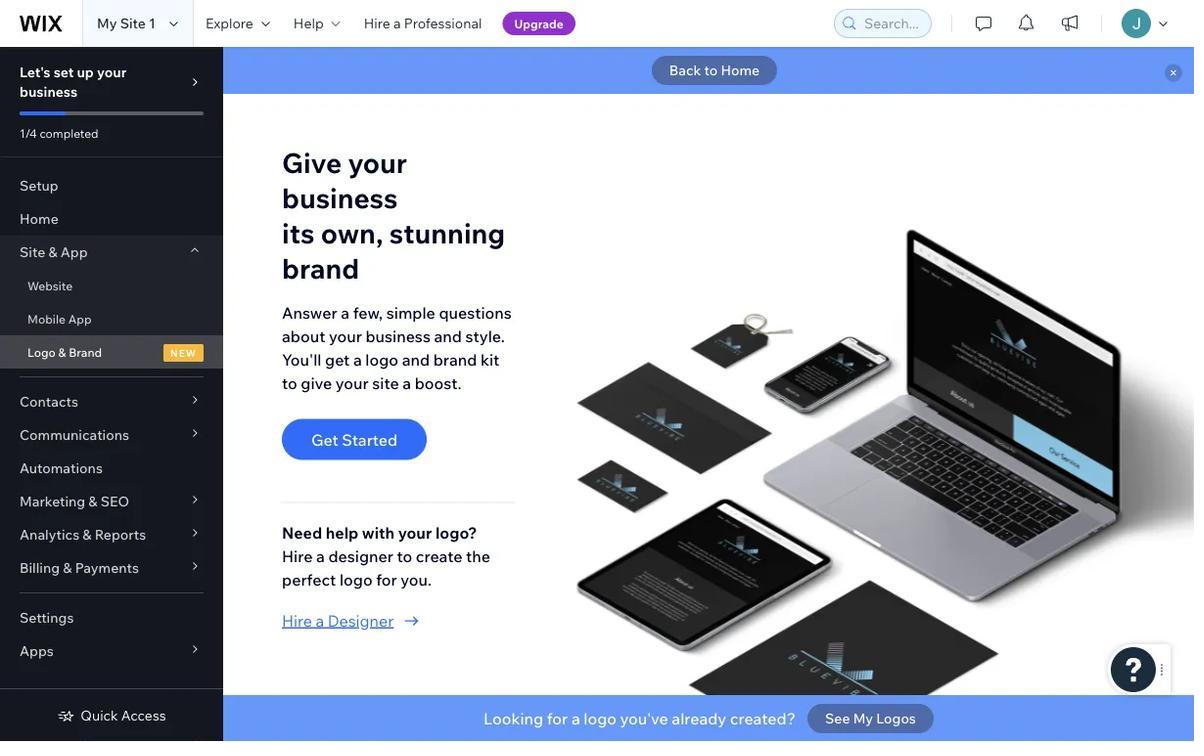 Task type: describe. For each thing, give the bounding box(es) containing it.
analytics & reports button
[[0, 519, 223, 552]]

& for analytics
[[83, 527, 92, 544]]

Search... field
[[858, 10, 925, 37]]

designer
[[328, 611, 394, 631]]

apps button
[[0, 635, 223, 669]]

brand inside answer a few, simple questions about your business and style. you'll get a logo and brand kit to give your site a boost.
[[433, 350, 477, 369]]

your inside give your business its own, stunning brand
[[348, 146, 407, 180]]

contacts
[[20, 394, 78, 411]]

back to home
[[669, 62, 760, 79]]

& for site
[[48, 244, 57, 261]]

site
[[372, 373, 399, 393]]

already
[[672, 710, 727, 729]]

1 vertical spatial app
[[68, 312, 92, 326]]

hire a designer button
[[282, 609, 514, 633]]

give your business its own, stunning brand
[[282, 146, 505, 286]]

its
[[282, 216, 315, 250]]

hire a designer
[[282, 611, 394, 631]]

app inside dropdown button
[[60, 244, 88, 261]]

mobile app
[[27, 312, 92, 326]]

for inside need help with your logo? hire a designer to create the perfect logo for you.
[[376, 570, 397, 590]]

professional
[[404, 15, 482, 32]]

business inside give your business its own, stunning brand
[[282, 181, 398, 215]]

hire for hire a designer
[[282, 611, 312, 631]]

business inside answer a few, simple questions about your business and style. you'll get a logo and brand kit to give your site a boost.
[[366, 326, 431, 346]]

see my logos
[[825, 711, 916, 728]]

a left few,
[[341, 303, 350, 322]]

get started
[[311, 430, 398, 450]]

communications
[[20, 427, 129, 444]]

your up get
[[329, 326, 362, 346]]

with
[[362, 523, 395, 543]]

0 horizontal spatial and
[[402, 350, 430, 369]]

payments
[[75, 560, 139, 577]]

billing & payments
[[20, 560, 139, 577]]

need
[[282, 523, 322, 543]]

a right get
[[353, 350, 362, 369]]

get
[[311, 430, 338, 450]]

logos
[[876, 711, 916, 728]]

website link
[[0, 269, 223, 302]]

stunning
[[389, 216, 505, 250]]

business inside let's set up your business
[[20, 83, 78, 100]]

0 vertical spatial and
[[434, 326, 462, 346]]

logo inside answer a few, simple questions about your business and style. you'll get a logo and brand kit to give your site a boost.
[[365, 350, 398, 369]]

kit
[[481, 350, 500, 369]]

started
[[342, 430, 398, 450]]

let's set up your business
[[20, 64, 127, 100]]

setup
[[20, 177, 58, 194]]

get
[[325, 350, 350, 369]]

sidebar element
[[0, 47, 223, 743]]

billing & payments button
[[0, 552, 223, 585]]

website
[[27, 278, 73, 293]]

create
[[416, 546, 463, 566]]

mobile app link
[[0, 302, 223, 336]]

automations
[[20, 460, 103, 477]]

site & app
[[20, 244, 88, 261]]

site & app button
[[0, 236, 223, 269]]

quick
[[81, 708, 118, 725]]

contacts button
[[0, 386, 223, 419]]

simple
[[386, 303, 435, 322]]

give
[[301, 373, 332, 393]]

marketing & seo button
[[0, 486, 223, 519]]

logo & brand
[[27, 345, 102, 360]]

need help with your logo? hire a designer to create the perfect logo for you.
[[282, 523, 491, 590]]

my inside button
[[853, 711, 873, 728]]

back to home button
[[652, 56, 777, 85]]

few,
[[353, 303, 383, 322]]

upgrade
[[514, 16, 564, 31]]

to inside button
[[704, 62, 718, 79]]

set
[[54, 64, 74, 81]]

answer
[[282, 303, 337, 322]]

your inside let's set up your business
[[97, 64, 127, 81]]

mobile
[[27, 312, 66, 326]]

see
[[825, 711, 850, 728]]

my site 1
[[97, 15, 156, 32]]

home inside button
[[721, 62, 760, 79]]

answer a few, simple questions about your business and style. you'll get a logo and brand kit to give your site a boost.
[[282, 303, 512, 393]]

explore
[[205, 15, 253, 32]]

help
[[294, 15, 324, 32]]

access
[[121, 708, 166, 725]]

about
[[282, 326, 325, 346]]

automations link
[[0, 452, 223, 486]]

brand inside give your business its own, stunning brand
[[282, 251, 359, 286]]

0 vertical spatial site
[[120, 15, 146, 32]]

analytics & reports
[[20, 527, 146, 544]]

logo inside need help with your logo? hire a designer to create the perfect logo for you.
[[340, 570, 373, 590]]

you'll
[[282, 350, 322, 369]]



Task type: vqa. For each thing, say whether or not it's contained in the screenshot.
All Sites
no



Task type: locate. For each thing, give the bounding box(es) containing it.
site inside dropdown button
[[20, 244, 45, 261]]

analytics
[[20, 527, 79, 544]]

designer
[[328, 546, 393, 566]]

your right give
[[348, 146, 407, 180]]

logo up site
[[365, 350, 398, 369]]

site
[[120, 15, 146, 32], [20, 244, 45, 261]]

you.
[[401, 570, 432, 590]]

let's
[[20, 64, 50, 81]]

home inside sidebar element
[[20, 210, 59, 228]]

site left 1
[[120, 15, 146, 32]]

hire
[[364, 15, 390, 32], [282, 546, 313, 566], [282, 611, 312, 631]]

& inside popup button
[[63, 560, 72, 577]]

new
[[170, 347, 197, 359]]

looking for a logo you've already created?
[[484, 710, 796, 729]]

app up website
[[60, 244, 88, 261]]

1/4 completed
[[20, 126, 98, 140]]

1 vertical spatial and
[[402, 350, 430, 369]]

marketing
[[20, 493, 85, 510]]

get started button
[[282, 419, 427, 460]]

logo down designer on the bottom of page
[[340, 570, 373, 590]]

& left reports
[[83, 527, 92, 544]]

& left seo
[[88, 493, 97, 510]]

0 horizontal spatial brand
[[282, 251, 359, 286]]

my left 1
[[97, 15, 117, 32]]

0 horizontal spatial site
[[20, 244, 45, 261]]

questions
[[439, 303, 512, 322]]

your down get
[[336, 373, 369, 393]]

your inside need help with your logo? hire a designer to create the perfect logo for you.
[[398, 523, 432, 543]]

to down "you'll"
[[282, 373, 297, 393]]

0 vertical spatial app
[[60, 244, 88, 261]]

business down simple
[[366, 326, 431, 346]]

business down let's
[[20, 83, 78, 100]]

your
[[97, 64, 127, 81], [348, 146, 407, 180], [329, 326, 362, 346], [336, 373, 369, 393], [398, 523, 432, 543]]

looking
[[484, 710, 543, 729]]

1 horizontal spatial to
[[397, 546, 412, 566]]

2 horizontal spatial to
[[704, 62, 718, 79]]

a inside button
[[316, 611, 324, 631]]

brand up 'boost.'
[[433, 350, 477, 369]]

help button
[[282, 0, 352, 47]]

settings
[[20, 610, 74, 627]]

home down "setup"
[[20, 210, 59, 228]]

2 vertical spatial hire
[[282, 611, 312, 631]]

hire a professional
[[364, 15, 482, 32]]

a left designer
[[316, 611, 324, 631]]

billing
[[20, 560, 60, 577]]

1 vertical spatial to
[[282, 373, 297, 393]]

help
[[326, 523, 359, 543]]

quick access button
[[57, 708, 166, 725]]

0 horizontal spatial home
[[20, 210, 59, 228]]

own,
[[321, 216, 383, 250]]

logo
[[365, 350, 398, 369], [340, 570, 373, 590], [584, 710, 617, 729]]

0 horizontal spatial for
[[376, 570, 397, 590]]

to up you.
[[397, 546, 412, 566]]

home right back on the right of the page
[[721, 62, 760, 79]]

logo?
[[436, 523, 477, 543]]

hire a professional link
[[352, 0, 494, 47]]

1 horizontal spatial home
[[721, 62, 760, 79]]

a inside need help with your logo? hire a designer to create the perfect logo for you.
[[316, 546, 325, 566]]

a right site
[[403, 373, 411, 393]]

business
[[20, 83, 78, 100], [282, 181, 398, 215], [366, 326, 431, 346]]

1 horizontal spatial site
[[120, 15, 146, 32]]

quick access
[[81, 708, 166, 725]]

reports
[[95, 527, 146, 544]]

a right "looking"
[[572, 710, 580, 729]]

app right mobile
[[68, 312, 92, 326]]

you've
[[620, 710, 668, 729]]

&
[[48, 244, 57, 261], [58, 345, 66, 360], [88, 493, 97, 510], [83, 527, 92, 544], [63, 560, 72, 577]]

1 vertical spatial site
[[20, 244, 45, 261]]

completed
[[40, 126, 98, 140]]

hire right help button
[[364, 15, 390, 32]]

0 vertical spatial brand
[[282, 251, 359, 286]]

and
[[434, 326, 462, 346], [402, 350, 430, 369]]

a up perfect in the bottom left of the page
[[316, 546, 325, 566]]

1 horizontal spatial for
[[547, 710, 568, 729]]

home
[[721, 62, 760, 79], [20, 210, 59, 228]]

0 vertical spatial business
[[20, 83, 78, 100]]

1 vertical spatial for
[[547, 710, 568, 729]]

1
[[149, 15, 156, 32]]

& for logo
[[58, 345, 66, 360]]

1 vertical spatial business
[[282, 181, 398, 215]]

hire down perfect in the bottom left of the page
[[282, 611, 312, 631]]

& right billing
[[63, 560, 72, 577]]

1 vertical spatial logo
[[340, 570, 373, 590]]

& right logo
[[58, 345, 66, 360]]

to inside answer a few, simple questions about your business and style. you'll get a logo and brand kit to give your site a boost.
[[282, 373, 297, 393]]

2 vertical spatial to
[[397, 546, 412, 566]]

my
[[97, 15, 117, 32], [853, 711, 873, 728]]

upgrade button
[[503, 12, 575, 35]]

brand
[[69, 345, 102, 360]]

hire inside button
[[282, 611, 312, 631]]

settings link
[[0, 602, 223, 635]]

boost.
[[415, 373, 462, 393]]

logo
[[27, 345, 56, 360]]

give
[[282, 146, 342, 180]]

marketing & seo
[[20, 493, 129, 510]]

for
[[376, 570, 397, 590], [547, 710, 568, 729]]

& for billing
[[63, 560, 72, 577]]

hire for hire a professional
[[364, 15, 390, 32]]

setup link
[[0, 169, 223, 203]]

apps
[[20, 643, 54, 660]]

for left you.
[[376, 570, 397, 590]]

0 vertical spatial hire
[[364, 15, 390, 32]]

1 vertical spatial brand
[[433, 350, 477, 369]]

& up website
[[48, 244, 57, 261]]

and up 'boost.'
[[402, 350, 430, 369]]

1 vertical spatial my
[[853, 711, 873, 728]]

created?
[[730, 710, 796, 729]]

1 vertical spatial hire
[[282, 546, 313, 566]]

2 vertical spatial business
[[366, 326, 431, 346]]

0 horizontal spatial my
[[97, 15, 117, 32]]

site up website
[[20, 244, 45, 261]]

1 horizontal spatial my
[[853, 711, 873, 728]]

0 horizontal spatial to
[[282, 373, 297, 393]]

style.
[[466, 326, 505, 346]]

hire inside need help with your logo? hire a designer to create the perfect logo for you.
[[282, 546, 313, 566]]

2 vertical spatial logo
[[584, 710, 617, 729]]

to inside need help with your logo? hire a designer to create the perfect logo for you.
[[397, 546, 412, 566]]

to right back on the right of the page
[[704, 62, 718, 79]]

hire down need
[[282, 546, 313, 566]]

seo
[[101, 493, 129, 510]]

back
[[669, 62, 701, 79]]

1/4
[[20, 126, 37, 140]]

home link
[[0, 203, 223, 236]]

your up create
[[398, 523, 432, 543]]

and down questions
[[434, 326, 462, 346]]

a left the professional on the top left of page
[[393, 15, 401, 32]]

see my logos button
[[808, 705, 934, 734]]

0 vertical spatial to
[[704, 62, 718, 79]]

business up own,
[[282, 181, 398, 215]]

0 vertical spatial home
[[721, 62, 760, 79]]

perfect
[[282, 570, 336, 590]]

up
[[77, 64, 94, 81]]

your right up
[[97, 64, 127, 81]]

to
[[704, 62, 718, 79], [282, 373, 297, 393], [397, 546, 412, 566]]

the
[[466, 546, 491, 566]]

0 vertical spatial logo
[[365, 350, 398, 369]]

app
[[60, 244, 88, 261], [68, 312, 92, 326]]

back to home alert
[[223, 47, 1194, 94]]

& for marketing
[[88, 493, 97, 510]]

for right "looking"
[[547, 710, 568, 729]]

my right see
[[853, 711, 873, 728]]

1 horizontal spatial and
[[434, 326, 462, 346]]

1 vertical spatial home
[[20, 210, 59, 228]]

1 horizontal spatial brand
[[433, 350, 477, 369]]

0 vertical spatial for
[[376, 570, 397, 590]]

brand down "its"
[[282, 251, 359, 286]]

0 vertical spatial my
[[97, 15, 117, 32]]

logo left the you've
[[584, 710, 617, 729]]

communications button
[[0, 419, 223, 452]]



